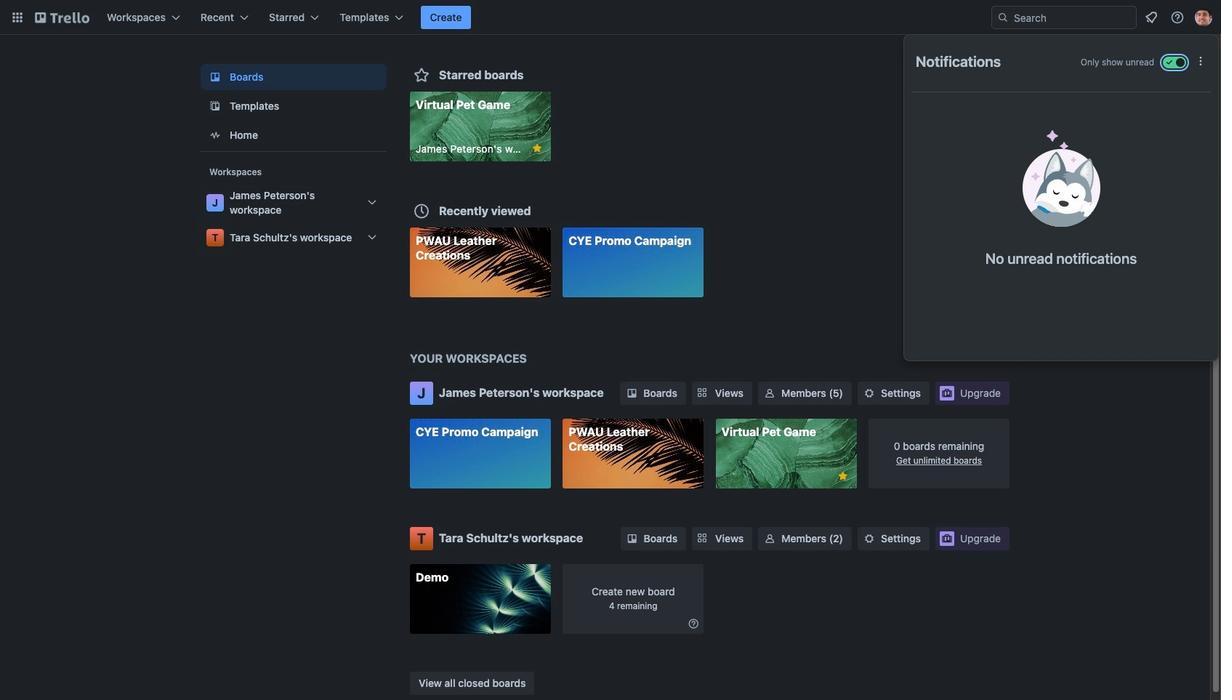 Task type: locate. For each thing, give the bounding box(es) containing it.
Search field
[[992, 6, 1137, 29]]

0 horizontal spatial sm image
[[625, 386, 639, 401]]

1 horizontal spatial sm image
[[687, 616, 701, 631]]

0 vertical spatial sm image
[[625, 386, 639, 401]]

0 vertical spatial click to unstar this board. it will be removed from your starred list. image
[[531, 142, 544, 155]]

click to unstar this board. it will be removed from your starred list. image
[[531, 142, 544, 155], [837, 470, 850, 483]]

0 notifications image
[[1143, 9, 1160, 26]]

0 horizontal spatial click to unstar this board. it will be removed from your starred list. image
[[531, 142, 544, 155]]

sm image
[[625, 386, 639, 401], [862, 531, 877, 546], [687, 616, 701, 631]]

board image
[[206, 68, 224, 86]]

open information menu image
[[1171, 10, 1185, 25]]

1 vertical spatial click to unstar this board. it will be removed from your starred list. image
[[837, 470, 850, 483]]

home image
[[206, 127, 224, 144]]

2 horizontal spatial sm image
[[862, 531, 877, 546]]

sm image
[[763, 386, 777, 401], [862, 386, 877, 401], [625, 531, 640, 546], [763, 531, 777, 546]]



Task type: describe. For each thing, give the bounding box(es) containing it.
template board image
[[206, 97, 224, 115]]

search image
[[998, 12, 1009, 23]]

1 vertical spatial sm image
[[862, 531, 877, 546]]

1 horizontal spatial click to unstar this board. it will be removed from your starred list. image
[[837, 470, 850, 483]]

james peterson (jamespeterson93) image
[[1195, 9, 1213, 26]]

back to home image
[[35, 6, 89, 29]]

taco image
[[1023, 130, 1100, 227]]

2 vertical spatial sm image
[[687, 616, 701, 631]]

primary element
[[0, 0, 1221, 35]]



Task type: vqa. For each thing, say whether or not it's contained in the screenshot.
sm icon
yes



